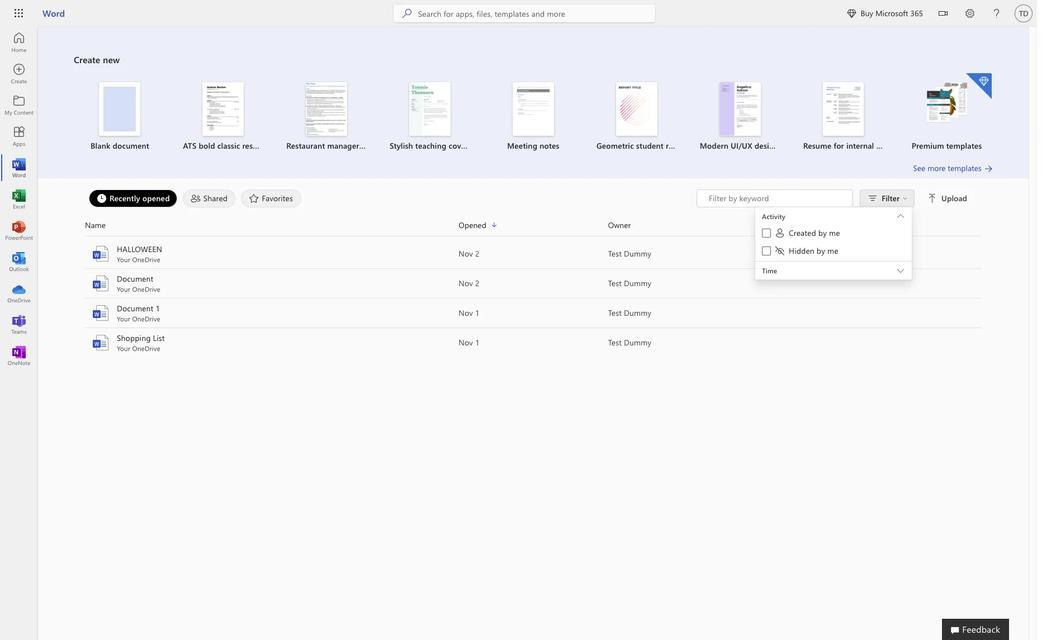 Task type: locate. For each thing, give the bounding box(es) containing it.
tab list inside create new main content
[[86, 190, 697, 208]]

me for created by me
[[830, 228, 841, 238]]

onedrive inside the shopping list your onedrive
[[132, 344, 161, 353]]

premium templates image
[[927, 82, 968, 124]]

onenote image
[[13, 350, 25, 361]]

apps image
[[13, 131, 25, 142]]

2 document from the top
[[117, 303, 154, 314]]

word image for halloween
[[92, 245, 110, 263]]

2 nov from the top
[[459, 278, 473, 289]]

1 nov 2 from the top
[[459, 248, 480, 259]]

 button
[[930, 0, 957, 29]]

word image inside name halloween cell
[[92, 245, 110, 263]]

0 vertical spatial templates
[[947, 140, 983, 151]]

word image inside name shopping list cell
[[92, 334, 110, 352]]

filter
[[882, 193, 900, 204]]

3 onedrive from the top
[[132, 314, 161, 323]]

0 vertical spatial nov 2
[[459, 248, 480, 259]]

cover
[[449, 140, 469, 151], [788, 140, 808, 151]]

onedrive up list
[[132, 314, 161, 323]]

navigation
[[0, 27, 38, 371]]

your down shopping
[[117, 344, 130, 353]]

transfer
[[912, 140, 940, 151]]

tab list containing recently opened
[[86, 190, 697, 208]]

3 menu from the top
[[756, 225, 912, 261]]

test dummy for shopping list
[[608, 337, 652, 348]]

nov for document 1
[[459, 308, 473, 318]]

onedrive down list
[[132, 344, 161, 353]]

1 nov 1 from the top
[[459, 308, 480, 318]]

2 dummy from the top
[[624, 278, 652, 289]]

3 your from the top
[[117, 314, 130, 323]]

onedrive image
[[13, 288, 25, 299]]

premium templates
[[912, 140, 983, 151]]

3 nov from the top
[[459, 308, 473, 318]]

nov 1 for shopping list
[[459, 337, 480, 348]]

word
[[43, 7, 65, 19]]

1 your from the top
[[117, 255, 130, 264]]

modern ui/ux designer cover letter image
[[720, 82, 761, 136]]

nov for document
[[459, 278, 473, 289]]

1 test dummy from the top
[[608, 248, 652, 259]]

0 vertical spatial by
[[819, 228, 827, 238]]

tab list
[[86, 190, 697, 208]]

0 horizontal spatial resume
[[242, 140, 269, 151]]

letter left meeting
[[471, 140, 490, 151]]

hidden by me element
[[775, 246, 839, 257]]

word image down apps icon
[[13, 162, 25, 173]]

me inside checkbox item
[[830, 228, 841, 238]]

stylish teaching cover letter image
[[410, 82, 451, 136]]

4 test from the top
[[608, 337, 622, 348]]

1 test from the top
[[608, 248, 622, 259]]

word image down name
[[92, 245, 110, 263]]

0 vertical spatial word image
[[13, 162, 25, 173]]

document down halloween your onedrive
[[117, 274, 154, 284]]

1 vertical spatial me
[[828, 246, 839, 256]]

0 horizontal spatial letter
[[471, 140, 490, 151]]

2
[[475, 248, 480, 259], [475, 278, 480, 289]]

templates inside premium templates element
[[947, 140, 983, 151]]

premium templates diamond image
[[967, 73, 992, 99]]

test dummy
[[608, 248, 652, 259], [608, 278, 652, 289], [608, 308, 652, 318], [608, 337, 652, 348]]

cover right teaching
[[449, 140, 469, 151]]

owner
[[608, 220, 631, 230]]

2 your from the top
[[117, 285, 130, 294]]

1 vertical spatial nov 1
[[459, 337, 480, 348]]

2 word image from the top
[[92, 275, 110, 293]]

row containing name
[[85, 219, 982, 237]]

1 onedrive from the top
[[132, 255, 161, 264]]

word image
[[92, 245, 110, 263], [92, 275, 110, 293], [92, 334, 110, 352]]

recently opened element
[[89, 190, 177, 208]]

nov 2 for document
[[459, 278, 480, 289]]

resume
[[242, 140, 269, 151], [362, 140, 388, 151]]

0 horizontal spatial cover
[[449, 140, 469, 151]]

favorites element
[[241, 190, 302, 208]]

1 vertical spatial nov 2
[[459, 278, 480, 289]]

home image
[[13, 37, 25, 48]]

document inside "document your onedrive"
[[117, 274, 154, 284]]

0 vertical spatial document
[[117, 274, 154, 284]]

favorites
[[262, 193, 293, 203]]

4 onedrive from the top
[[132, 344, 161, 353]]

Filter by keyword text field
[[708, 193, 848, 204]]

your inside the shopping list your onedrive
[[117, 344, 130, 353]]

2 nov 1 from the top
[[459, 337, 480, 348]]

your inside document 1 your onedrive
[[117, 314, 130, 323]]

time
[[762, 266, 778, 275]]

row
[[85, 219, 982, 237]]

create image
[[13, 68, 25, 79]]

geometric student report element
[[592, 82, 689, 152]]

1 2 from the top
[[475, 248, 480, 259]]

word image for shopping
[[92, 334, 110, 352]]

3 word image from the top
[[92, 334, 110, 352]]

resume left the stylish
[[362, 140, 388, 151]]

2 letter from the left
[[810, 140, 830, 151]]

2 vertical spatial word image
[[92, 334, 110, 352]]

1 inside document 1 your onedrive
[[156, 303, 160, 314]]

your
[[117, 255, 130, 264], [117, 285, 130, 294], [117, 314, 130, 323], [117, 344, 130, 353]]

letter left for on the right top of page
[[810, 140, 830, 151]]

geometric student report
[[597, 140, 689, 151]]

by inside checkbox item
[[819, 228, 827, 238]]

halloween
[[117, 244, 162, 255]]

word image
[[13, 162, 25, 173], [92, 304, 110, 322]]

test dummy for document 1
[[608, 308, 652, 318]]

2 nov 2 from the top
[[459, 278, 480, 289]]

nov for halloween
[[459, 248, 473, 259]]

test for document 1
[[608, 308, 622, 318]]

4 dummy from the top
[[624, 337, 652, 348]]

your inside "document your onedrive"
[[117, 285, 130, 294]]

by inside "checkbox item"
[[817, 246, 826, 256]]

Search box. Suggestions appear as you type. search field
[[418, 4, 655, 22]]

word image left "document your onedrive"
[[92, 275, 110, 293]]

2 test dummy from the top
[[608, 278, 652, 289]]

3 test from the top
[[608, 308, 622, 318]]

3 dummy from the top
[[624, 308, 652, 318]]

365
[[911, 8, 924, 18]]

nov
[[459, 248, 473, 259], [459, 278, 473, 289], [459, 308, 473, 318], [459, 337, 473, 348]]

td
[[1020, 9, 1029, 18]]

shopping list your onedrive
[[117, 333, 165, 353]]

your up document 1 your onedrive
[[117, 285, 130, 294]]

1 nov from the top
[[459, 248, 473, 259]]

1 vertical spatial templates
[[948, 163, 982, 173]]

2 onedrive from the top
[[132, 285, 161, 294]]

1 menu from the top
[[756, 207, 912, 208]]

ui/ux
[[731, 140, 753, 151]]

create new main content
[[38, 27, 1029, 358]]

None search field
[[394, 4, 655, 22]]

1 horizontal spatial word image
[[92, 304, 110, 322]]

nov 2
[[459, 248, 480, 259], [459, 278, 480, 289]]

word image left shopping
[[92, 334, 110, 352]]

word image left document 1 your onedrive
[[92, 304, 110, 322]]

opened
[[142, 193, 170, 203]]

student
[[636, 140, 664, 151]]

me inside "checkbox item"
[[828, 246, 839, 256]]

2 resume from the left
[[362, 140, 388, 151]]

word image for document
[[92, 275, 110, 293]]

4 test dummy from the top
[[608, 337, 652, 348]]

td button
[[1011, 0, 1038, 27]]

onedrive inside document 1 your onedrive
[[132, 314, 161, 323]]

premium templates element
[[902, 73, 992, 152]]

my content image
[[13, 100, 25, 111]]

by up hidden by me
[[819, 228, 827, 238]]

menu
[[756, 207, 912, 208], [756, 208, 912, 262], [756, 225, 912, 261]]

1 vertical spatial by
[[817, 246, 826, 256]]

document inside document 1 your onedrive
[[117, 303, 154, 314]]

recently opened
[[110, 193, 170, 203]]

displaying 4 out of 9 files. status
[[697, 190, 970, 282]]

document down "document your onedrive"
[[117, 303, 154, 314]]

0 vertical spatial nov 1
[[459, 308, 480, 318]]

restaurant manager resume image
[[306, 82, 347, 136]]

4 nov from the top
[[459, 337, 473, 348]]

1 horizontal spatial resume
[[362, 140, 388, 151]]

recently
[[110, 193, 140, 203]]

1 resume from the left
[[242, 140, 269, 151]]

by down created by me
[[817, 246, 826, 256]]

created by me checkbox item
[[756, 225, 912, 243]]

restaurant manager resume element
[[282, 82, 388, 152]]

premium
[[912, 140, 945, 151]]

blank document element
[[75, 82, 165, 152]]

document 1 your onedrive
[[117, 303, 161, 323]]

test
[[608, 248, 622, 259], [608, 278, 622, 289], [608, 308, 622, 318], [608, 337, 622, 348]]

0 vertical spatial word image
[[92, 245, 110, 263]]

onedrive
[[132, 255, 161, 264], [132, 285, 161, 294], [132, 314, 161, 323], [132, 344, 161, 353]]

cover right designer
[[788, 140, 808, 151]]

opened button
[[459, 219, 608, 232]]

1 document from the top
[[117, 274, 154, 284]]

meeting notes element
[[489, 82, 579, 152]]

me down created by me checkbox item
[[828, 246, 839, 256]]

0 vertical spatial me
[[830, 228, 841, 238]]

onedrive inside "document your onedrive"
[[132, 285, 161, 294]]

activity inside column header
[[758, 220, 784, 230]]

upload
[[942, 193, 968, 204]]

your down halloween
[[117, 255, 130, 264]]

resume right classic
[[242, 140, 269, 151]]

0 vertical spatial 2
[[475, 248, 480, 259]]

see
[[914, 163, 926, 173]]

your up shopping
[[117, 314, 130, 323]]

created
[[789, 228, 817, 238]]

2 test from the top
[[608, 278, 622, 289]]

1 word image from the top
[[92, 245, 110, 263]]

buy
[[861, 8, 874, 18]]

name halloween cell
[[85, 244, 459, 264]]


[[929, 194, 938, 203]]

letter
[[471, 140, 490, 151], [810, 140, 830, 151]]

1 horizontal spatial cover
[[788, 140, 808, 151]]

favorites tab
[[239, 190, 304, 208]]

templates
[[947, 140, 983, 151], [948, 163, 982, 173]]

feedback button
[[943, 619, 1010, 640]]

templates up see more templates button
[[947, 140, 983, 151]]

list containing blank document
[[74, 72, 993, 163]]

1 vertical spatial word image
[[92, 304, 110, 322]]

recently opened tab
[[86, 190, 180, 208]]

1 horizontal spatial letter
[[810, 140, 830, 151]]

dummy
[[624, 248, 652, 259], [624, 278, 652, 289], [624, 308, 652, 318], [624, 337, 652, 348]]

3 test dummy from the top
[[608, 308, 652, 318]]

list
[[74, 72, 993, 163]]

1 vertical spatial 2
[[475, 278, 480, 289]]

1
[[156, 303, 160, 314], [475, 308, 480, 318], [475, 337, 480, 348]]

ats bold classic resume element
[[178, 82, 269, 152]]

4 your from the top
[[117, 344, 130, 353]]

onedrive up document 1 your onedrive
[[132, 285, 161, 294]]

onedrive down halloween
[[132, 255, 161, 264]]

me
[[830, 228, 841, 238], [828, 246, 839, 256]]

document
[[113, 140, 149, 151]]

document for your
[[117, 274, 154, 284]]

activity inside displaying 4 out of 9 files. status
[[762, 212, 786, 221]]

created by me element
[[775, 228, 841, 239]]

restaurant manager resume
[[287, 140, 388, 151]]

excel image
[[13, 194, 25, 205]]

ats
[[183, 140, 197, 151]]

modern ui/ux designer cover letter element
[[695, 82, 830, 152]]

1 dummy from the top
[[624, 248, 652, 259]]

me up hidden by me "checkbox item"
[[830, 228, 841, 238]]

word image inside name document cell
[[92, 275, 110, 293]]

activity, column 4 of 4 column header
[[758, 219, 982, 232]]

document
[[117, 274, 154, 284], [117, 303, 154, 314]]

by
[[819, 228, 827, 238], [817, 246, 826, 256]]

nov 1
[[459, 308, 480, 318], [459, 337, 480, 348]]

templates right more
[[948, 163, 982, 173]]

1 for 1
[[475, 308, 480, 318]]

1 cover from the left
[[449, 140, 469, 151]]

1 vertical spatial document
[[117, 303, 154, 314]]

0 horizontal spatial word image
[[13, 162, 25, 173]]

hidden
[[789, 246, 815, 256]]

2 2 from the top
[[475, 278, 480, 289]]

activity
[[762, 212, 786, 221], [758, 220, 784, 230]]

1 vertical spatial word image
[[92, 275, 110, 293]]

ats bold classic resume
[[183, 140, 269, 151]]



Task type: vqa. For each thing, say whether or not it's contained in the screenshot.


Task type: describe. For each thing, give the bounding box(es) containing it.
word image inside name document 1 cell
[[92, 304, 110, 322]]

new
[[103, 54, 120, 65]]

2 for document
[[475, 278, 480, 289]]

blank document
[[91, 140, 149, 151]]

stylish
[[390, 140, 413, 151]]

internal
[[847, 140, 875, 151]]

nov for shopping list
[[459, 337, 473, 348]]

create new
[[74, 54, 120, 65]]

name
[[85, 220, 106, 230]]

test for shopping list
[[608, 337, 622, 348]]

meeting
[[507, 140, 538, 151]]

meeting notes
[[507, 140, 560, 151]]

 upload
[[929, 193, 968, 204]]

see more templates button
[[914, 163, 993, 174]]

name document cell
[[85, 274, 459, 294]]

me for hidden by me
[[828, 246, 839, 256]]

by for created
[[819, 228, 827, 238]]

document for 1
[[117, 303, 154, 314]]

resume inside ats bold classic resume element
[[242, 140, 269, 151]]

word banner
[[0, 0, 1038, 29]]

dummy for halloween
[[624, 248, 652, 259]]

filter 
[[882, 193, 908, 204]]

resume for internal company transfer
[[804, 140, 940, 151]]

report
[[666, 140, 689, 151]]

list
[[153, 333, 165, 343]]

name document 1 cell
[[85, 303, 459, 323]]

nov 1 for document 1
[[459, 308, 480, 318]]

modern ui/ux designer cover letter
[[700, 140, 830, 151]]

resume for internal company transfer element
[[799, 82, 940, 152]]

onedrive inside halloween your onedrive
[[132, 255, 161, 264]]

classic
[[217, 140, 240, 151]]

company
[[877, 140, 910, 151]]

stylish teaching cover letter
[[390, 140, 490, 151]]

your inside halloween your onedrive
[[117, 255, 130, 264]]

name button
[[85, 219, 459, 232]]

name shopping list cell
[[85, 333, 459, 353]]

designer
[[755, 140, 786, 151]]

restaurant
[[287, 140, 325, 151]]

dummy for shopping list
[[624, 337, 652, 348]]

shared tab
[[180, 190, 239, 208]]

feedback
[[963, 624, 1001, 635]]

teaching
[[415, 140, 447, 151]]

powerpoint image
[[13, 225, 25, 236]]

meeting notes image
[[513, 82, 554, 136]]


[[848, 9, 857, 18]]

test dummy for halloween
[[608, 248, 652, 259]]

resume inside restaurant manager resume element
[[362, 140, 388, 151]]

test for halloween
[[608, 248, 622, 259]]

2 menu from the top
[[756, 208, 912, 262]]

halloween your onedrive
[[117, 244, 162, 264]]

dummy for document
[[624, 278, 652, 289]]

ats bold classic resume image
[[203, 82, 244, 136]]

shared
[[203, 193, 228, 203]]

dummy for document 1
[[624, 308, 652, 318]]

bold
[[199, 140, 215, 151]]

notes
[[540, 140, 560, 151]]

create
[[74, 54, 100, 65]]

see more templates
[[914, 163, 982, 173]]

shopping
[[117, 333, 151, 343]]

nov 2 for halloween
[[459, 248, 480, 259]]

resume for internal company transfer image
[[823, 82, 865, 136]]

templates inside see more templates button
[[948, 163, 982, 173]]

created by me
[[789, 228, 841, 238]]

row inside create new main content
[[85, 219, 982, 237]]

stylish teaching cover letter element
[[385, 82, 490, 152]]

outlook image
[[13, 256, 25, 267]]

by for hidden
[[817, 246, 826, 256]]

microsoft
[[876, 8, 909, 18]]

more
[[928, 163, 946, 173]]


[[903, 196, 908, 201]]

test for document
[[608, 278, 622, 289]]

owner button
[[608, 219, 758, 232]]

geometric
[[597, 140, 634, 151]]

2 for halloween
[[475, 248, 480, 259]]

 buy microsoft 365
[[848, 8, 924, 18]]

for
[[834, 140, 845, 151]]

shared element
[[183, 190, 236, 208]]

1 letter from the left
[[471, 140, 490, 151]]

resume
[[804, 140, 832, 151]]

hidden by me checkbox item
[[756, 243, 912, 261]]


[[939, 9, 948, 18]]

1 for list
[[475, 337, 480, 348]]

opened
[[459, 220, 487, 230]]

blank
[[91, 140, 110, 151]]

geometric student report image
[[616, 82, 658, 136]]

document your onedrive
[[117, 274, 161, 294]]

2 cover from the left
[[788, 140, 808, 151]]

teams image
[[13, 319, 25, 330]]

modern
[[700, 140, 729, 151]]

test dummy for document
[[608, 278, 652, 289]]

hidden by me
[[789, 246, 839, 256]]

manager
[[327, 140, 359, 151]]

list inside create new main content
[[74, 72, 993, 163]]



